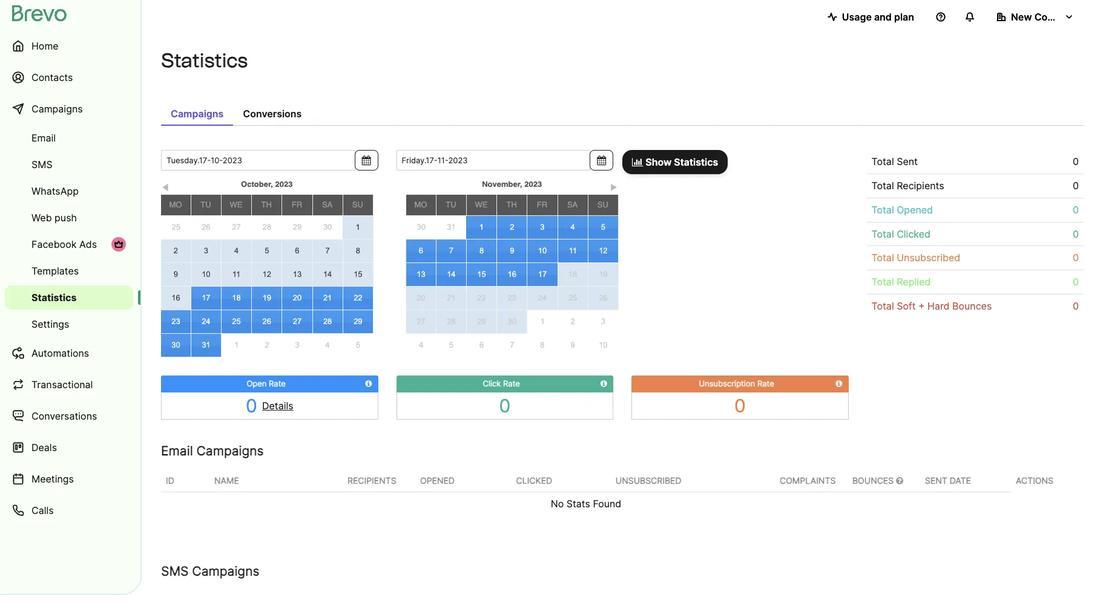 Task type: locate. For each thing, give the bounding box(es) containing it.
1 vertical spatial 10
[[202, 270, 211, 279]]

statistics inside button
[[674, 156, 718, 168]]

unsubscribed up replied
[[897, 252, 961, 264]]

1 info circle image from the left
[[365, 380, 372, 388]]

14 link
[[313, 263, 343, 286], [436, 263, 466, 286]]

1 horizontal spatial sms
[[161, 564, 189, 579]]

1 vertical spatial 10 link
[[191, 263, 221, 286]]

1 horizontal spatial 23
[[508, 294, 517, 303]]

2 15 link from the left
[[467, 263, 497, 286]]

1 horizontal spatial bounces
[[953, 300, 992, 313]]

1 13 from the left
[[293, 270, 302, 279]]

bar chart image
[[632, 157, 643, 167]]

24
[[538, 294, 547, 303], [202, 317, 211, 326]]

1 horizontal spatial tu
[[446, 200, 456, 210]]

clicked up total unsubscribed
[[897, 228, 931, 240]]

1 horizontal spatial unsubscribed
[[897, 252, 961, 264]]

28 link
[[252, 216, 282, 239], [313, 311, 343, 334], [436, 311, 466, 334]]

0 vertical spatial 10
[[538, 246, 547, 256]]

recipients
[[897, 180, 944, 192], [348, 476, 396, 486]]

1 horizontal spatial 17 link
[[528, 263, 557, 286]]

total up total clicked
[[872, 204, 894, 216]]

1 vertical spatial 12 link
[[252, 263, 282, 286]]

4 link
[[558, 216, 588, 239], [222, 240, 251, 263], [406, 334, 436, 357], [313, 334, 343, 357]]

20 for second 20 link from the right
[[293, 294, 302, 303]]

13
[[293, 270, 302, 279], [417, 270, 426, 279]]

2 15 from the left
[[477, 270, 486, 279]]

total opened
[[872, 204, 933, 216]]

2 link
[[497, 216, 527, 239], [161, 240, 191, 263], [558, 311, 588, 334], [252, 334, 282, 357]]

0 horizontal spatial 7 link
[[313, 240, 343, 263]]

email for email campaigns
[[161, 444, 193, 459]]

2023 right october, on the top left of the page
[[275, 180, 293, 189]]

21 link
[[313, 287, 343, 310], [436, 287, 466, 310]]

1 vertical spatial 16
[[171, 294, 180, 303]]

fr down october, 2023 link at the top left
[[292, 200, 302, 210]]

2 sa from the left
[[567, 200, 578, 210]]

1 vertical spatial 16 link
[[161, 287, 191, 310]]

1 20 from the left
[[293, 294, 302, 303]]

16
[[508, 270, 517, 279], [171, 294, 180, 303]]

0 horizontal spatial 24
[[202, 317, 211, 326]]

0 horizontal spatial 14 link
[[313, 263, 343, 286]]

1 2023 from the left
[[275, 180, 293, 189]]

8 for rightmost '8' link
[[540, 341, 545, 350]]

12
[[599, 246, 608, 256], [263, 270, 271, 279]]

total left "soft" on the bottom of page
[[872, 300, 894, 313]]

0 horizontal spatial 26
[[202, 223, 211, 232]]

20 for 1st 20 link from the right
[[417, 294, 426, 303]]

and
[[874, 11, 892, 23]]

email for email
[[31, 132, 56, 144]]

1 horizontal spatial statistics
[[161, 49, 248, 72]]

rate
[[269, 379, 286, 389], [503, 379, 520, 389], [758, 379, 774, 389]]

total down total opened
[[872, 228, 894, 240]]

0 horizontal spatial tu
[[201, 200, 211, 210]]

1 horizontal spatial 27
[[293, 317, 302, 326]]

0 horizontal spatial sms
[[31, 159, 52, 171]]

contacts link
[[5, 63, 133, 92]]

1 vertical spatial 19 link
[[252, 287, 282, 310]]

1 sa from the left
[[322, 200, 333, 210]]

13 link
[[282, 263, 312, 286], [406, 263, 436, 286]]

1 vertical spatial statistics
[[674, 156, 718, 168]]

th for 2
[[507, 200, 517, 210]]

2 horizontal spatial 10
[[599, 341, 608, 350]]

0 vertical spatial 9
[[510, 246, 514, 256]]

1 horizontal spatial 6
[[419, 246, 423, 255]]

9 link
[[497, 240, 527, 263], [161, 263, 191, 286], [558, 334, 588, 357]]

15
[[354, 270, 363, 279], [477, 270, 486, 279]]

6 for the rightmost the "6" link
[[480, 341, 484, 350]]

0 horizontal spatial 23 link
[[161, 311, 191, 334]]

2 vertical spatial 26
[[263, 317, 271, 326]]

12 link
[[588, 240, 618, 263], [252, 263, 282, 286]]

sa for 30
[[322, 200, 333, 210]]

1 horizontal spatial 22
[[477, 294, 486, 303]]

2023 right november,
[[525, 180, 542, 189]]

th
[[261, 200, 272, 210], [507, 200, 517, 210]]

3 rate from the left
[[758, 379, 774, 389]]

0 horizontal spatial 31
[[202, 341, 211, 350]]

1 vertical spatial 17
[[202, 294, 211, 303]]

5 total from the top
[[872, 252, 894, 264]]

rate right the unsubscription
[[758, 379, 774, 389]]

2 calendar image from the left
[[597, 156, 606, 165]]

total down total sent on the top of page
[[872, 180, 894, 192]]

0 horizontal spatial 14
[[323, 270, 332, 279]]

fr down november, 2023 ▶ at the top of page
[[537, 200, 548, 210]]

0 vertical spatial 19 link
[[588, 263, 618, 286]]

14
[[323, 270, 332, 279], [447, 270, 456, 279]]

2 vertical spatial 10 link
[[588, 334, 619, 357]]

0 horizontal spatial 24 link
[[191, 311, 221, 334]]

6 link
[[282, 240, 312, 263], [406, 240, 436, 263], [467, 334, 497, 357]]

2 fr from the left
[[537, 200, 548, 210]]

To text field
[[396, 150, 591, 171]]

1 horizontal spatial rate
[[503, 379, 520, 389]]

3
[[540, 223, 545, 232], [204, 246, 208, 255], [601, 317, 606, 327], [295, 341, 299, 350]]

bounces
[[953, 300, 992, 313], [853, 476, 896, 486]]

email up the sms link
[[31, 132, 56, 144]]

1 horizontal spatial 31 link
[[436, 216, 467, 239]]

2 13 from the left
[[417, 270, 426, 279]]

1 horizontal spatial 10 link
[[528, 240, 557, 263]]

0 vertical spatial 25
[[172, 223, 180, 232]]

1 horizontal spatial opened
[[897, 204, 933, 216]]

1 horizontal spatial 27 link
[[282, 311, 312, 334]]

total for total sent
[[872, 156, 894, 168]]

0 for total sent
[[1073, 156, 1079, 168]]

we down november,
[[475, 200, 488, 210]]

0 horizontal spatial 19
[[263, 294, 271, 303]]

1 21 from the left
[[323, 294, 332, 303]]

7 link
[[313, 240, 343, 263], [436, 240, 466, 263], [497, 334, 527, 357]]

▶ link
[[610, 181, 619, 193]]

2 horizontal spatial statistics
[[674, 156, 718, 168]]

1 14 from the left
[[323, 270, 332, 279]]

1 horizontal spatial sa
[[567, 200, 578, 210]]

8 for '8' link to the left
[[356, 246, 360, 256]]

transactional link
[[5, 371, 133, 400]]

1 calendar image from the left
[[362, 156, 371, 165]]

0 vertical spatial 17 link
[[528, 263, 557, 286]]

2 rate from the left
[[503, 379, 520, 389]]

10 for the left 10 link
[[202, 270, 211, 279]]

1 15 from the left
[[354, 270, 363, 279]]

2 horizontal spatial 6 link
[[467, 334, 497, 357]]

2 we from the left
[[475, 200, 488, 210]]

facebook ads link
[[5, 233, 133, 257]]

th down november, 2023 link
[[507, 200, 517, 210]]

3 info circle image from the left
[[836, 380, 843, 388]]

0 horizontal spatial 15 link
[[343, 263, 373, 286]]

27 for the rightmost 27 link
[[417, 317, 426, 326]]

11
[[569, 246, 577, 256], [232, 270, 241, 279]]

27 link
[[221, 216, 252, 239], [282, 311, 312, 334], [406, 311, 436, 334]]

5
[[601, 223, 606, 232], [265, 246, 269, 255], [449, 341, 454, 350], [356, 341, 360, 350]]

14 for first 14 link from right
[[447, 270, 456, 279]]

unsubscribed up found
[[616, 476, 682, 486]]

fr for november, 2023
[[537, 200, 548, 210]]

2 horizontal spatial 9
[[571, 341, 575, 350]]

0 vertical spatial 25 link
[[161, 216, 191, 239]]

2023
[[275, 180, 293, 189], [525, 180, 542, 189]]

0 vertical spatial 24 link
[[528, 287, 557, 310]]

unsubscribed
[[897, 252, 961, 264], [616, 476, 682, 486]]

0 vertical spatial clicked
[[897, 228, 931, 240]]

2 horizontal spatial 7 link
[[497, 334, 527, 357]]

su for 1
[[352, 200, 363, 210]]

20
[[293, 294, 302, 303], [417, 294, 426, 303]]

0 horizontal spatial 20
[[293, 294, 302, 303]]

2 14 from the left
[[447, 270, 456, 279]]

templates
[[31, 265, 79, 277]]

contacts
[[31, 71, 73, 84]]

total for total opened
[[872, 204, 894, 216]]

1 th from the left
[[261, 200, 272, 210]]

total left sent
[[872, 156, 894, 168]]

0 vertical spatial 12 link
[[588, 240, 618, 263]]

we down october, on the top left of the page
[[230, 200, 243, 210]]

1 total from the top
[[872, 156, 894, 168]]

18 link
[[558, 263, 588, 286], [222, 287, 251, 310]]

calendar image for from text field
[[362, 156, 371, 165]]

30 link
[[313, 216, 343, 239], [406, 216, 436, 239], [497, 311, 527, 334], [161, 334, 191, 357]]

1 horizontal spatial 26
[[263, 317, 271, 326]]

calendar image
[[362, 156, 371, 165], [597, 156, 606, 165]]

0 vertical spatial email
[[31, 132, 56, 144]]

0 horizontal spatial su
[[352, 200, 363, 210]]

id
[[166, 476, 174, 486]]

1 horizontal spatial 8
[[480, 246, 484, 256]]

total down total clicked
[[872, 252, 894, 264]]

1 15 link from the left
[[343, 263, 373, 286]]

statistics link
[[5, 286, 133, 310]]

22
[[354, 294, 363, 303], [477, 294, 486, 303]]

0 horizontal spatial 23
[[171, 317, 180, 326]]

campaigns link
[[5, 94, 133, 124], [161, 102, 233, 126]]

no stats found
[[551, 498, 621, 510]]

total clicked
[[872, 228, 931, 240]]

2 th from the left
[[507, 200, 517, 210]]

1 vertical spatial sms
[[161, 564, 189, 579]]

total sent
[[872, 156, 918, 168]]

0 vertical spatial 24
[[538, 294, 547, 303]]

0 horizontal spatial 7
[[326, 246, 330, 255]]

1 rate from the left
[[269, 379, 286, 389]]

1 horizontal spatial mo
[[414, 200, 427, 210]]

30
[[323, 223, 332, 232], [417, 223, 426, 232], [508, 317, 517, 326], [171, 341, 180, 350]]

usage and plan
[[842, 11, 914, 23]]

3 total from the top
[[872, 204, 894, 216]]

0 vertical spatial 11
[[569, 246, 577, 256]]

email inside email link
[[31, 132, 56, 144]]

su for 5
[[598, 200, 609, 210]]

1 14 link from the left
[[313, 263, 343, 286]]

info circle image
[[365, 380, 372, 388], [601, 380, 607, 388], [836, 380, 843, 388]]

0 horizontal spatial 28 link
[[252, 216, 282, 239]]

4
[[571, 223, 575, 232], [234, 246, 239, 255], [419, 341, 423, 350], [326, 341, 330, 350]]

email
[[31, 132, 56, 144], [161, 444, 193, 459]]

sa
[[322, 200, 333, 210], [567, 200, 578, 210]]

rate right click
[[503, 379, 520, 389]]

clicked
[[897, 228, 931, 240], [516, 476, 552, 486]]

6 for the middle the "6" link
[[419, 246, 423, 255]]

1 horizontal spatial 13
[[417, 270, 426, 279]]

23
[[508, 294, 517, 303], [171, 317, 180, 326]]

◀ link
[[161, 181, 170, 193]]

calendar image for to text box
[[597, 156, 606, 165]]

5 link
[[588, 216, 618, 239], [252, 240, 282, 263], [436, 334, 467, 357], [343, 334, 373, 357]]

1 horizontal spatial 20
[[417, 294, 426, 303]]

19
[[599, 270, 608, 279], [263, 294, 271, 303]]

1 vertical spatial 18 link
[[222, 287, 251, 310]]

7 total from the top
[[872, 300, 894, 313]]

1 tu from the left
[[201, 200, 211, 210]]

15 for 2nd 15 link from the right
[[354, 270, 363, 279]]

clicked up no
[[516, 476, 552, 486]]

opened
[[897, 204, 933, 216], [420, 476, 455, 486]]

2 vertical spatial 25 link
[[222, 311, 251, 334]]

th for 28
[[261, 200, 272, 210]]

campaigns
[[31, 103, 83, 115], [171, 108, 224, 120], [197, 444, 264, 459], [192, 564, 259, 579]]

24 link
[[528, 287, 557, 310], [191, 311, 221, 334]]

1 link
[[343, 216, 373, 239], [467, 216, 497, 239], [528, 311, 558, 334], [222, 334, 252, 357]]

28
[[263, 223, 271, 232], [323, 317, 332, 326], [447, 317, 456, 326]]

total for total recipients
[[872, 180, 894, 192]]

0 vertical spatial 17
[[538, 270, 547, 279]]

2 mo from the left
[[414, 200, 427, 210]]

26
[[202, 223, 211, 232], [599, 294, 608, 303], [263, 317, 271, 326]]

rate right open
[[269, 379, 286, 389]]

th down october, 2023 link at the top left
[[261, 200, 272, 210]]

0 vertical spatial opened
[[897, 204, 933, 216]]

0 horizontal spatial 19 link
[[252, 287, 282, 310]]

we for october, 2023
[[230, 200, 243, 210]]

2023 inside november, 2023 ▶
[[525, 180, 542, 189]]

6 total from the top
[[872, 276, 894, 288]]

0 horizontal spatial fr
[[292, 200, 302, 210]]

1 horizontal spatial 9 link
[[497, 240, 527, 263]]

2 21 link from the left
[[436, 287, 466, 310]]

1 we from the left
[[230, 200, 243, 210]]

2 20 from the left
[[417, 294, 426, 303]]

1 su from the left
[[352, 200, 363, 210]]

1 fr from the left
[[292, 200, 302, 210]]

0 for total replied
[[1073, 276, 1079, 288]]

email up id
[[161, 444, 193, 459]]

25 for 25 link to the left
[[172, 223, 180, 232]]

21
[[323, 294, 332, 303], [447, 294, 456, 303]]

2 20 link from the left
[[406, 287, 436, 310]]

total for total clicked
[[872, 228, 894, 240]]

1 horizontal spatial 16 link
[[497, 263, 527, 286]]

1 horizontal spatial 28
[[323, 317, 332, 326]]

1 horizontal spatial 22 link
[[467, 287, 497, 310]]

10 link
[[528, 240, 557, 263], [191, 263, 221, 286], [588, 334, 619, 357]]

1 horizontal spatial 13 link
[[406, 263, 436, 286]]

24 for bottom 24 link
[[202, 317, 211, 326]]

2 info circle image from the left
[[601, 380, 607, 388]]

4 total from the top
[[872, 228, 894, 240]]

0 horizontal spatial mo
[[169, 200, 182, 210]]

home
[[31, 40, 59, 52]]

conversations link
[[5, 402, 133, 431]]

we for november, 2023
[[475, 200, 488, 210]]

31
[[447, 223, 456, 232], [202, 341, 211, 350]]

2 total from the top
[[872, 180, 894, 192]]

2 tu from the left
[[446, 200, 456, 210]]

info circle image for click rate
[[601, 380, 607, 388]]

26 for 26 link to the top
[[202, 223, 211, 232]]

2 su from the left
[[598, 200, 609, 210]]

1 horizontal spatial 15 link
[[467, 263, 497, 286]]

20 link
[[282, 287, 312, 310], [406, 287, 436, 310]]

0 vertical spatial 18
[[569, 270, 577, 279]]

9 for the right 9 link
[[571, 341, 575, 350]]

1 horizontal spatial 21
[[447, 294, 456, 303]]

25
[[172, 223, 180, 232], [569, 294, 577, 303], [232, 317, 241, 326]]

1 vertical spatial 24
[[202, 317, 211, 326]]

settings
[[31, 319, 69, 331]]

click
[[483, 379, 501, 389]]

left___rvooi image
[[114, 240, 124, 250]]

1 horizontal spatial 10
[[538, 246, 547, 256]]

october,
[[241, 180, 273, 189]]

2 vertical spatial 9 link
[[558, 334, 588, 357]]

total for total unsubscribed
[[872, 252, 894, 264]]

sms for sms campaigns
[[161, 564, 189, 579]]

whatsapp link
[[5, 179, 133, 203]]

total left replied
[[872, 276, 894, 288]]

6 for the "6" link to the left
[[295, 246, 299, 255]]

18 for right 18 link
[[569, 270, 577, 279]]

1 horizontal spatial 20 link
[[406, 287, 436, 310]]

26 for 26 link to the middle
[[599, 294, 608, 303]]

total
[[872, 156, 894, 168], [872, 180, 894, 192], [872, 204, 894, 216], [872, 228, 894, 240], [872, 252, 894, 264], [872, 276, 894, 288], [872, 300, 894, 313]]

0 vertical spatial unsubscribed
[[897, 252, 961, 264]]

1 mo from the left
[[169, 200, 182, 210]]

1 horizontal spatial 19
[[599, 270, 608, 279]]

we
[[230, 200, 243, 210], [475, 200, 488, 210]]

1 22 from the left
[[354, 294, 363, 303]]

2 2023 from the left
[[525, 180, 542, 189]]

1 horizontal spatial 25
[[232, 317, 241, 326]]



Task type: describe. For each thing, give the bounding box(es) containing it.
settings link
[[5, 312, 133, 337]]

2 horizontal spatial 9 link
[[558, 334, 588, 357]]

1 vertical spatial 9 link
[[161, 263, 191, 286]]

calls link
[[5, 497, 133, 526]]

1 13 link from the left
[[282, 263, 312, 286]]

0 horizontal spatial 16
[[171, 294, 180, 303]]

1 vertical spatial recipients
[[348, 476, 396, 486]]

1 vertical spatial 26 link
[[588, 287, 618, 310]]

usage and plan button
[[818, 5, 924, 29]]

2 14 link from the left
[[436, 263, 466, 286]]

1 22 link from the left
[[343, 287, 373, 310]]

total soft + hard bounces
[[872, 300, 992, 313]]

web push link
[[5, 206, 133, 230]]

unsubscription rate
[[699, 379, 774, 389]]

conversations
[[31, 411, 97, 423]]

new
[[1011, 11, 1032, 23]]

october, 2023
[[241, 180, 293, 189]]

8 for middle '8' link
[[480, 246, 484, 256]]

company
[[1035, 11, 1079, 23]]

calls
[[31, 505, 54, 517]]

1 vertical spatial 23
[[171, 317, 180, 326]]

actions
[[1016, 476, 1054, 486]]

open rate
[[247, 379, 286, 389]]

31 for "31" link to the top
[[447, 223, 456, 232]]

1 horizontal spatial 7 link
[[436, 240, 466, 263]]

deals link
[[5, 434, 133, 463]]

0 vertical spatial 9 link
[[497, 240, 527, 263]]

sa for 4
[[567, 200, 578, 210]]

1 horizontal spatial 28 link
[[313, 311, 343, 334]]

conversions
[[243, 108, 302, 120]]

total for total replied
[[872, 276, 894, 288]]

replied
[[897, 276, 931, 288]]

0 horizontal spatial clicked
[[516, 476, 552, 486]]

1 vertical spatial 11 link
[[222, 263, 251, 286]]

2 horizontal spatial 7
[[510, 341, 514, 350]]

▶
[[611, 183, 618, 193]]

0 for total soft + hard bounces
[[1073, 300, 1079, 313]]

0 vertical spatial 26 link
[[191, 216, 221, 239]]

sent
[[897, 156, 918, 168]]

sent
[[925, 476, 948, 486]]

email link
[[5, 126, 133, 150]]

push
[[55, 212, 77, 224]]

web
[[31, 212, 52, 224]]

tu for 26
[[201, 200, 211, 210]]

meetings link
[[5, 465, 133, 494]]

0 horizontal spatial 10 link
[[191, 263, 221, 286]]

0 for total unsubscribed
[[1073, 252, 1079, 264]]

sms for sms
[[31, 159, 52, 171]]

26 for middle 26 link
[[263, 317, 271, 326]]

1 horizontal spatial 8 link
[[467, 240, 497, 263]]

meetings
[[31, 474, 74, 486]]

1 horizontal spatial 16
[[508, 270, 517, 279]]

soft
[[897, 300, 916, 313]]

2 horizontal spatial 8 link
[[527, 334, 558, 357]]

details
[[262, 400, 293, 412]]

show statistics
[[643, 156, 718, 168]]

2 horizontal spatial 10 link
[[588, 334, 619, 357]]

ads
[[79, 239, 97, 251]]

0 horizontal spatial 18 link
[[222, 287, 251, 310]]

november, 2023 link
[[436, 177, 588, 192]]

deals
[[31, 442, 57, 454]]

open
[[247, 379, 267, 389]]

1 vertical spatial 25 link
[[558, 287, 588, 310]]

2 horizontal spatial 28
[[447, 317, 456, 326]]

automations
[[31, 348, 89, 360]]

total replied
[[872, 276, 931, 288]]

whatsapp
[[31, 185, 79, 197]]

facebook
[[31, 239, 77, 251]]

mo for 25
[[169, 200, 182, 210]]

2 21 from the left
[[447, 294, 456, 303]]

hard
[[928, 300, 950, 313]]

0 horizontal spatial 27 link
[[221, 216, 252, 239]]

25 for the middle 25 link
[[569, 294, 577, 303]]

◀
[[162, 183, 170, 193]]

0 horizontal spatial 31 link
[[191, 334, 221, 357]]

1 horizontal spatial 29
[[354, 317, 363, 326]]

found
[[593, 498, 621, 510]]

complaints
[[780, 476, 836, 486]]

0 horizontal spatial 8 link
[[343, 240, 373, 263]]

october, 2023 link
[[191, 177, 343, 192]]

0 vertical spatial 23
[[508, 294, 517, 303]]

1 horizontal spatial 26 link
[[252, 311, 282, 334]]

transactional
[[31, 379, 93, 391]]

0 horizontal spatial 12 link
[[252, 263, 282, 286]]

show
[[646, 156, 672, 168]]

rate for open rate
[[269, 379, 286, 389]]

1 vertical spatial 17 link
[[191, 287, 221, 310]]

1 horizontal spatial 17
[[538, 270, 547, 279]]

27 for 27 link to the middle
[[293, 317, 302, 326]]

0 vertical spatial 16 link
[[497, 263, 527, 286]]

0 horizontal spatial 29
[[293, 223, 302, 232]]

1 horizontal spatial 11
[[569, 246, 577, 256]]

0 horizontal spatial opened
[[420, 476, 455, 486]]

2023 for october,
[[275, 180, 293, 189]]

0 for total opened
[[1073, 204, 1079, 216]]

10 for 10 link to the right
[[599, 341, 608, 350]]

1 horizontal spatial 29 link
[[343, 311, 373, 334]]

18 for left 18 link
[[232, 294, 241, 303]]

12 for the top 12 link
[[599, 246, 608, 256]]

web push
[[31, 212, 77, 224]]

2 horizontal spatial 29
[[477, 317, 486, 326]]

0 vertical spatial 23 link
[[497, 287, 527, 310]]

2 22 link from the left
[[467, 287, 497, 310]]

1 horizontal spatial 7
[[449, 246, 454, 255]]

info circle image for unsubscription rate
[[836, 380, 843, 388]]

stats
[[567, 498, 590, 510]]

1 horizontal spatial campaigns link
[[161, 102, 233, 126]]

0 horizontal spatial campaigns link
[[5, 94, 133, 124]]

10 for 10 link to the top
[[538, 246, 547, 256]]

0 details
[[246, 395, 293, 417]]

0 vertical spatial 31 link
[[436, 216, 467, 239]]

new company
[[1011, 11, 1079, 23]]

1 20 link from the left
[[282, 287, 312, 310]]

2 horizontal spatial 27 link
[[406, 311, 436, 334]]

date
[[950, 476, 971, 486]]

total for total soft + hard bounces
[[872, 300, 894, 313]]

total recipients
[[872, 180, 944, 192]]

25 for 25 link to the middle
[[232, 317, 241, 326]]

1 21 link from the left
[[313, 287, 343, 310]]

15 for 2nd 15 link
[[477, 270, 486, 279]]

27 for leftmost 27 link
[[232, 223, 241, 232]]

click rate
[[483, 379, 520, 389]]

tu for 31
[[446, 200, 456, 210]]

0 horizontal spatial 16 link
[[161, 287, 191, 310]]

1 vertical spatial 19
[[263, 294, 271, 303]]

2 22 from the left
[[477, 294, 486, 303]]

show statistics button
[[623, 150, 728, 174]]

fr for october, 2023
[[292, 200, 302, 210]]

new company button
[[987, 5, 1084, 29]]

1 horizontal spatial 25 link
[[222, 311, 251, 334]]

0 horizontal spatial 11
[[232, 270, 241, 279]]

0 horizontal spatial 6 link
[[282, 240, 312, 263]]

0 horizontal spatial 29 link
[[282, 216, 313, 239]]

1 horizontal spatial 6 link
[[406, 240, 436, 263]]

2 vertical spatial statistics
[[31, 292, 77, 304]]

0 horizontal spatial 25 link
[[161, 216, 191, 239]]

facebook ads
[[31, 239, 97, 251]]

sms link
[[5, 153, 133, 177]]

From text field
[[161, 150, 355, 171]]

0 for total recipients
[[1073, 180, 1079, 192]]

+
[[919, 300, 925, 313]]

unsubscription
[[699, 379, 755, 389]]

mo for 30
[[414, 200, 427, 210]]

november, 2023 ▶
[[482, 180, 618, 193]]

2 13 link from the left
[[406, 263, 436, 286]]

automations link
[[5, 339, 133, 368]]

0 vertical spatial 11 link
[[558, 240, 588, 263]]

12 for leftmost 12 link
[[263, 270, 271, 279]]

31 for leftmost "31" link
[[202, 341, 211, 350]]

1 horizontal spatial 18 link
[[558, 263, 588, 286]]

home link
[[5, 31, 133, 61]]

0 vertical spatial 10 link
[[528, 240, 557, 263]]

13 for 1st 13 link from the left
[[293, 270, 302, 279]]

13 for 1st 13 link from the right
[[417, 270, 426, 279]]

14 for 2nd 14 link from right
[[323, 270, 332, 279]]

name
[[214, 476, 239, 486]]

2023 for november,
[[525, 180, 542, 189]]

1 horizontal spatial 19 link
[[588, 263, 618, 286]]

1 vertical spatial unsubscribed
[[616, 476, 682, 486]]

0 vertical spatial statistics
[[161, 49, 248, 72]]

1 horizontal spatial clicked
[[897, 228, 931, 240]]

0 horizontal spatial 28
[[263, 223, 271, 232]]

sent date
[[925, 476, 971, 486]]

usage
[[842, 11, 872, 23]]

9 for middle 9 link
[[174, 270, 178, 279]]

0 for total clicked
[[1073, 228, 1079, 240]]

1 horizontal spatial recipients
[[897, 180, 944, 192]]

no
[[551, 498, 564, 510]]

info circle image for open rate
[[365, 380, 372, 388]]

sms campaigns
[[161, 564, 259, 579]]

9 for the top 9 link
[[510, 246, 514, 256]]

conversions link
[[233, 102, 312, 126]]

total unsubscribed
[[872, 252, 961, 264]]

2 horizontal spatial 29 link
[[467, 311, 497, 334]]

2 horizontal spatial 28 link
[[436, 311, 466, 334]]

november,
[[482, 180, 522, 189]]

1 vertical spatial 24 link
[[191, 311, 221, 334]]

rate for unsubscription rate
[[758, 379, 774, 389]]

templates link
[[5, 259, 133, 283]]

1 vertical spatial bounces
[[853, 476, 896, 486]]

rate for click rate
[[503, 379, 520, 389]]

24 for 24 link to the top
[[538, 294, 547, 303]]

email campaigns
[[161, 444, 264, 459]]

plan
[[894, 11, 914, 23]]



Task type: vqa. For each thing, say whether or not it's contained in the screenshot.


